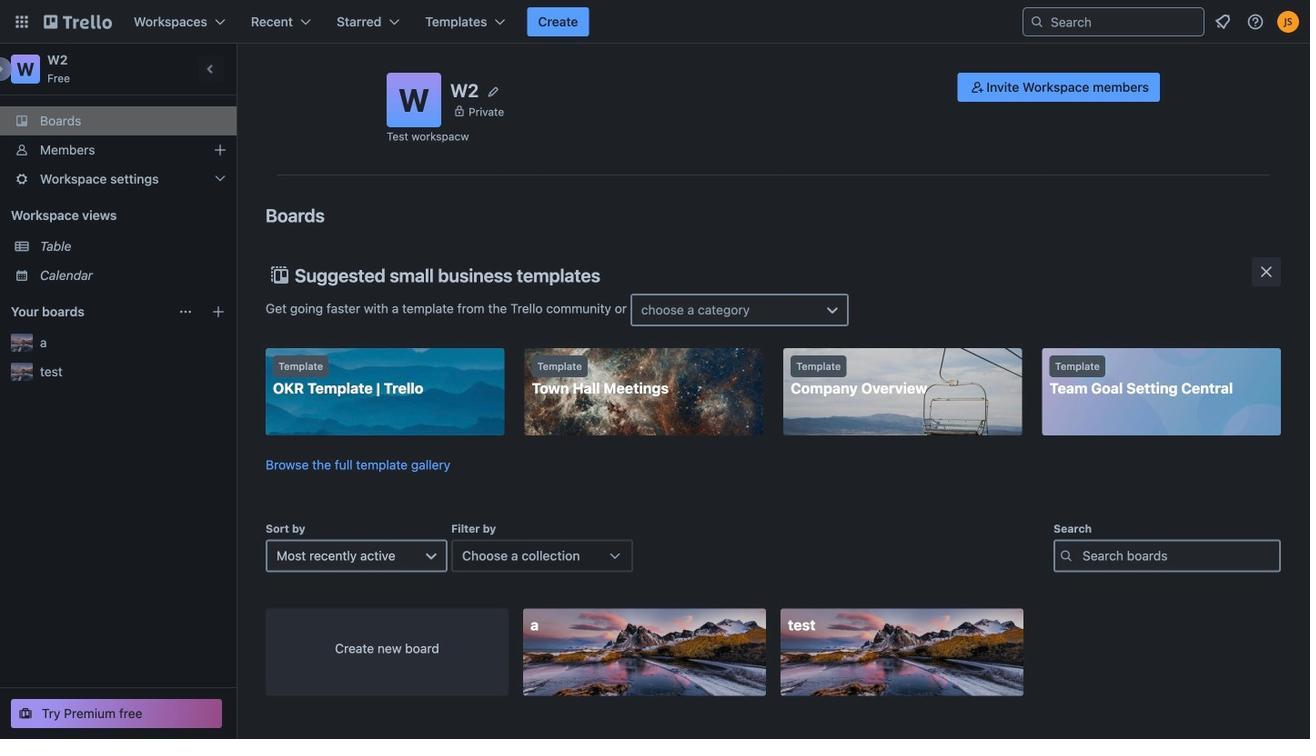 Task type: describe. For each thing, give the bounding box(es) containing it.
0 notifications image
[[1212, 11, 1234, 33]]

search image
[[1030, 15, 1045, 29]]

workspace navigation collapse icon image
[[198, 56, 224, 82]]

open information menu image
[[1247, 13, 1265, 31]]

primary element
[[0, 0, 1310, 44]]

sm image
[[968, 78, 987, 96]]

your boards with 2 items element
[[11, 301, 169, 323]]

back to home image
[[44, 7, 112, 36]]

Search boards text field
[[1054, 540, 1281, 573]]



Task type: vqa. For each thing, say whether or not it's contained in the screenshot.
template board 'image'
no



Task type: locate. For each thing, give the bounding box(es) containing it.
add board image
[[211, 305, 226, 319]]

john smith (johnsmith38824343) image
[[1278, 11, 1299, 33]]

Search field
[[1045, 9, 1204, 35]]



